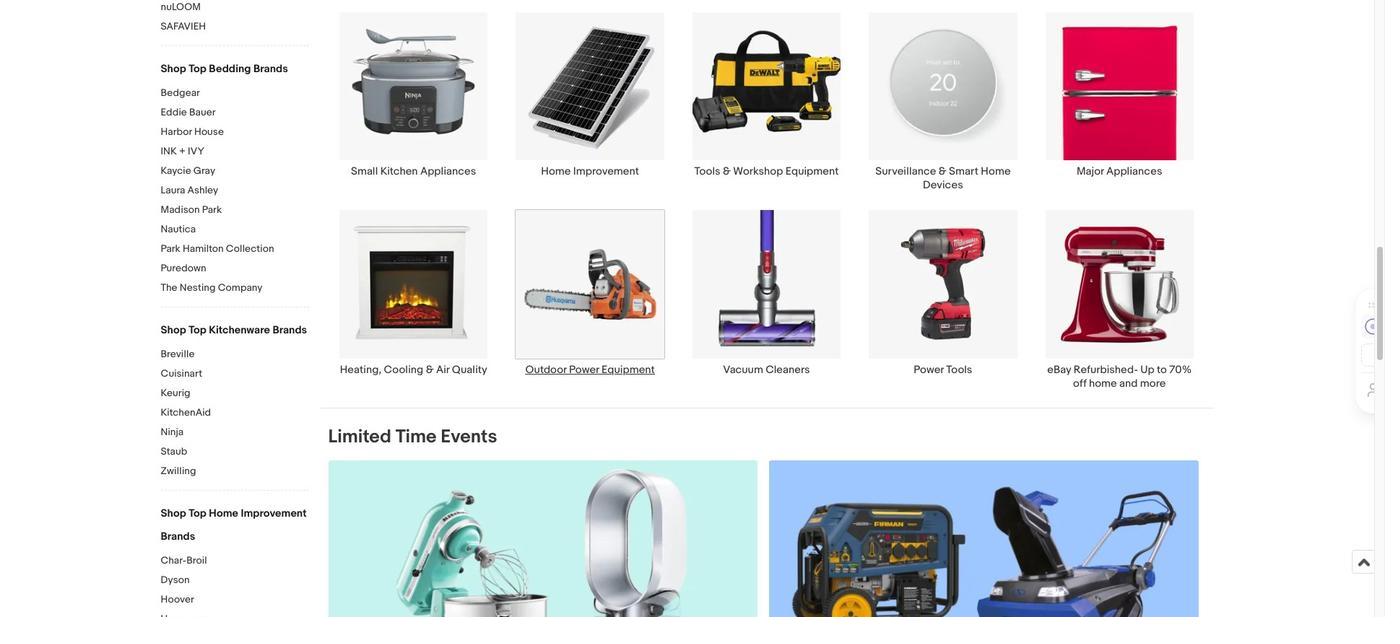 Task type: vqa. For each thing, say whether or not it's contained in the screenshot.
small
yes



Task type: describe. For each thing, give the bounding box(es) containing it.
small kitchen appliances
[[351, 165, 476, 179]]

appliances inside small kitchen appliances link
[[420, 165, 476, 179]]

home improvement
[[541, 165, 639, 179]]

the nesting company link
[[161, 282, 309, 295]]

2 power from the left
[[914, 363, 944, 377]]

dyson
[[161, 574, 190, 586]]

devices
[[923, 179, 963, 192]]

cuisinart link
[[161, 368, 309, 381]]

workshop
[[733, 165, 783, 179]]

and
[[1119, 377, 1138, 390]]

tools inside the tools & workshop equipment link
[[694, 165, 721, 179]]

nuloom safavieh
[[161, 1, 206, 32]]

company
[[218, 282, 263, 294]]

kaycie gray link
[[161, 165, 309, 178]]

major appliances link
[[1031, 12, 1208, 192]]

char-
[[161, 555, 186, 567]]

nuloom
[[161, 1, 201, 13]]

breville
[[161, 348, 195, 360]]

cleaners
[[766, 363, 810, 377]]

breville link
[[161, 348, 309, 362]]

nesting
[[180, 282, 216, 294]]

laura ashley link
[[161, 184, 309, 198]]

madison
[[161, 204, 200, 216]]

up
[[1141, 363, 1155, 377]]

ebay refurbished- up to 70% off home and more link
[[1031, 210, 1208, 390]]

staub link
[[161, 446, 309, 459]]

collection
[[226, 243, 274, 255]]

& for tools
[[723, 165, 731, 179]]

keurig
[[161, 387, 190, 399]]

shop for shop top bedding brands
[[161, 62, 186, 76]]

70%
[[1169, 363, 1192, 377]]

tools & workshop equipment link
[[678, 12, 855, 192]]

power tools
[[914, 363, 972, 377]]

char-broil link
[[161, 555, 309, 568]]

heating, cooling & air quality
[[340, 363, 487, 377]]

eddie bauer link
[[161, 106, 309, 120]]

& for surveillance
[[939, 165, 947, 179]]

major
[[1077, 165, 1104, 179]]

madison park link
[[161, 204, 309, 217]]

gray
[[193, 165, 215, 177]]

house
[[194, 126, 224, 138]]

vacuum cleaners link
[[678, 210, 855, 390]]

surveillance
[[875, 165, 936, 179]]

vacuum cleaners
[[723, 363, 810, 377]]

safavieh
[[161, 20, 206, 32]]

surveillance & smart home devices link
[[855, 12, 1031, 192]]

top for bedding
[[189, 62, 207, 76]]

1 horizontal spatial equipment
[[786, 165, 839, 179]]

ink + ivy link
[[161, 145, 309, 159]]

home inside surveillance & smart home devices
[[981, 165, 1011, 179]]

brands inside shop top home improvement brands
[[161, 530, 195, 544]]

outdoor power equipment link
[[502, 210, 678, 390]]

eddie
[[161, 106, 187, 118]]

cuisinart
[[161, 368, 202, 380]]

0 vertical spatial park
[[202, 204, 222, 216]]

ebay refurbished- up to 70% off home and more
[[1047, 363, 1192, 390]]

bedgear
[[161, 87, 200, 99]]

smart
[[949, 165, 979, 179]]

outdoor power equipment
[[525, 363, 655, 377]]

events
[[441, 426, 497, 448]]

1 horizontal spatial home
[[541, 165, 571, 179]]

limited time events
[[328, 426, 497, 448]]

shop top bedding brands
[[161, 62, 288, 76]]

tools inside power tools link
[[946, 363, 972, 377]]

heating,
[[340, 363, 381, 377]]

bedgear link
[[161, 87, 309, 100]]

home
[[1089, 377, 1117, 390]]

breville cuisinart keurig kitchenaid ninja staub zwilling
[[161, 348, 211, 477]]

off
[[1073, 377, 1087, 390]]

park hamilton collection link
[[161, 243, 309, 256]]

air
[[436, 363, 450, 377]]

puredown link
[[161, 262, 309, 276]]

more
[[1140, 377, 1166, 390]]

kitchenaid
[[161, 407, 211, 419]]

zwilling
[[161, 465, 196, 477]]

broil
[[186, 555, 207, 567]]

shop top home improvement brands
[[161, 507, 307, 544]]

ebay
[[1047, 363, 1071, 377]]

appliances inside major appliances link
[[1106, 165, 1162, 179]]

ninja
[[161, 426, 184, 438]]



Task type: locate. For each thing, give the bounding box(es) containing it.
2 horizontal spatial &
[[939, 165, 947, 179]]

to
[[1157, 363, 1167, 377]]

None text field
[[328, 461, 758, 617], [769, 461, 1199, 617], [328, 461, 758, 617], [769, 461, 1199, 617]]

1 power from the left
[[569, 363, 599, 377]]

nuloom link
[[161, 1, 309, 14]]

2 vertical spatial shop
[[161, 507, 186, 521]]

appliances right major
[[1106, 165, 1162, 179]]

1 horizontal spatial &
[[723, 165, 731, 179]]

power
[[569, 363, 599, 377], [914, 363, 944, 377]]

ashley
[[187, 184, 218, 196]]

2 vertical spatial top
[[189, 507, 207, 521]]

improvement
[[573, 165, 639, 179], [241, 507, 307, 521]]

surveillance & smart home devices
[[875, 165, 1011, 192]]

ninja link
[[161, 426, 309, 440]]

limited
[[328, 426, 391, 448]]

laura
[[161, 184, 185, 196]]

hamilton
[[183, 243, 224, 255]]

1 vertical spatial park
[[161, 243, 180, 255]]

bedding
[[209, 62, 251, 76]]

small
[[351, 165, 378, 179]]

0 horizontal spatial appliances
[[420, 165, 476, 179]]

brands right bedding
[[253, 62, 288, 76]]

0 horizontal spatial improvement
[[241, 507, 307, 521]]

1 horizontal spatial tools
[[946, 363, 972, 377]]

top inside shop top home improvement brands
[[189, 507, 207, 521]]

harbor house link
[[161, 126, 309, 139]]

ink
[[161, 145, 177, 157]]

0 horizontal spatial park
[[161, 243, 180, 255]]

safavieh link
[[161, 20, 309, 34]]

&
[[723, 165, 731, 179], [939, 165, 947, 179], [426, 363, 434, 377]]

brands for shop top kitchenware brands
[[273, 324, 307, 337]]

kaycie
[[161, 165, 191, 177]]

bauer
[[189, 106, 216, 118]]

park down the ashley
[[202, 204, 222, 216]]

0 horizontal spatial equipment
[[602, 363, 655, 377]]

shop
[[161, 62, 186, 76], [161, 324, 186, 337], [161, 507, 186, 521]]

major appliances
[[1077, 165, 1162, 179]]

1 horizontal spatial power
[[914, 363, 944, 377]]

kitchen
[[380, 165, 418, 179]]

1 vertical spatial shop
[[161, 324, 186, 337]]

& left air at the bottom left of page
[[426, 363, 434, 377]]

tools
[[694, 165, 721, 179], [946, 363, 972, 377]]

top for kitchenware
[[189, 324, 207, 337]]

1 horizontal spatial park
[[202, 204, 222, 216]]

1 horizontal spatial appliances
[[1106, 165, 1162, 179]]

appliances right kitchen
[[420, 165, 476, 179]]

brands right the 'kitchenware'
[[273, 324, 307, 337]]

char-broil dyson hoover
[[161, 555, 207, 606]]

shop up breville
[[161, 324, 186, 337]]

zwilling link
[[161, 465, 309, 479]]

shop up bedgear
[[161, 62, 186, 76]]

2 horizontal spatial home
[[981, 165, 1011, 179]]

1 vertical spatial improvement
[[241, 507, 307, 521]]

quality
[[452, 363, 487, 377]]

top down zwilling
[[189, 507, 207, 521]]

0 horizontal spatial power
[[569, 363, 599, 377]]

& inside surveillance & smart home devices
[[939, 165, 947, 179]]

3 shop from the top
[[161, 507, 186, 521]]

2 appliances from the left
[[1106, 165, 1162, 179]]

top up breville
[[189, 324, 207, 337]]

0 horizontal spatial &
[[426, 363, 434, 377]]

0 vertical spatial improvement
[[573, 165, 639, 179]]

top up bedgear
[[189, 62, 207, 76]]

+
[[179, 145, 186, 157]]

0 vertical spatial tools
[[694, 165, 721, 179]]

brands up char-
[[161, 530, 195, 544]]

0 vertical spatial shop
[[161, 62, 186, 76]]

the
[[161, 282, 177, 294]]

tools & workshop equipment
[[694, 165, 839, 179]]

power tools link
[[855, 210, 1031, 390]]

brands
[[253, 62, 288, 76], [273, 324, 307, 337], [161, 530, 195, 544]]

2 vertical spatial brands
[[161, 530, 195, 544]]

home improvement link
[[502, 12, 678, 192]]

2 top from the top
[[189, 324, 207, 337]]

cooling
[[384, 363, 423, 377]]

home
[[541, 165, 571, 179], [981, 165, 1011, 179], [209, 507, 238, 521]]

improvement inside shop top home improvement brands
[[241, 507, 307, 521]]

0 vertical spatial top
[[189, 62, 207, 76]]

1 shop from the top
[[161, 62, 186, 76]]

park down nautica in the top of the page
[[161, 243, 180, 255]]

1 vertical spatial equipment
[[602, 363, 655, 377]]

shop top kitchenware brands
[[161, 324, 307, 337]]

brands for shop top bedding brands
[[253, 62, 288, 76]]

shop for shop top kitchenware brands
[[161, 324, 186, 337]]

3 top from the top
[[189, 507, 207, 521]]

1 appliances from the left
[[420, 165, 476, 179]]

outdoor
[[525, 363, 567, 377]]

park
[[202, 204, 222, 216], [161, 243, 180, 255]]

0 vertical spatial brands
[[253, 62, 288, 76]]

nautica link
[[161, 223, 309, 237]]

refurbished-
[[1074, 363, 1138, 377]]

1 vertical spatial top
[[189, 324, 207, 337]]

dyson link
[[161, 574, 309, 588]]

hoover link
[[161, 594, 309, 607]]

& left smart
[[939, 165, 947, 179]]

shop for shop top home improvement brands
[[161, 507, 186, 521]]

0 horizontal spatial home
[[209, 507, 238, 521]]

staub
[[161, 446, 187, 458]]

kitchenaid link
[[161, 407, 309, 420]]

1 vertical spatial tools
[[946, 363, 972, 377]]

top for home
[[189, 507, 207, 521]]

harbor
[[161, 126, 192, 138]]

vacuum
[[723, 363, 763, 377]]

ivy
[[188, 145, 205, 157]]

kitchenware
[[209, 324, 270, 337]]

hoover
[[161, 594, 194, 606]]

appliances
[[420, 165, 476, 179], [1106, 165, 1162, 179]]

& left workshop
[[723, 165, 731, 179]]

0 horizontal spatial tools
[[694, 165, 721, 179]]

2 shop from the top
[[161, 324, 186, 337]]

1 vertical spatial brands
[[273, 324, 307, 337]]

shop inside shop top home improvement brands
[[161, 507, 186, 521]]

home inside shop top home improvement brands
[[209, 507, 238, 521]]

1 horizontal spatial improvement
[[573, 165, 639, 179]]

puredown
[[161, 262, 206, 274]]

shop down zwilling
[[161, 507, 186, 521]]

0 vertical spatial equipment
[[786, 165, 839, 179]]

nautica
[[161, 223, 196, 235]]

equipment
[[786, 165, 839, 179], [602, 363, 655, 377]]

1 top from the top
[[189, 62, 207, 76]]

small kitchen appliances link
[[325, 12, 502, 192]]



